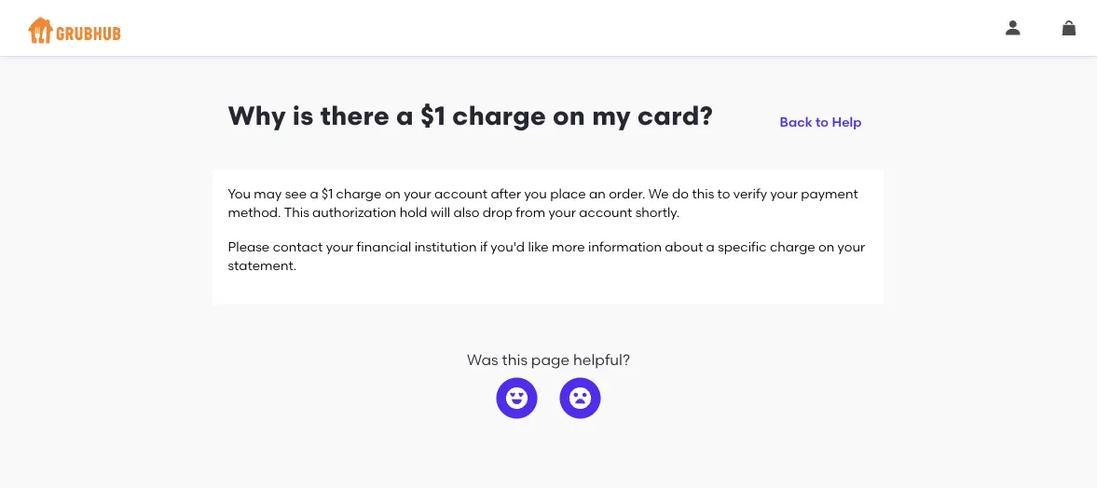 Task type: vqa. For each thing, say whether or not it's contained in the screenshot.
the rightmost $1
yes



Task type: describe. For each thing, give the bounding box(es) containing it.
authorization
[[312, 205, 397, 220]]

method.
[[228, 205, 281, 220]]

hold
[[400, 205, 427, 220]]

you may see a $1 charge on your account after you place an order. we do this to verify your payment method. this authorization hold will also drop from your account shortly.
[[228, 186, 858, 220]]

on inside please contact your financial institution if you'd like more information about a specific charge on your statement.
[[818, 238, 834, 254]]

statement.
[[228, 257, 297, 273]]

you'd
[[491, 238, 525, 254]]

your up hold
[[404, 186, 431, 202]]

$1 for there
[[420, 100, 446, 131]]

helpful?
[[573, 351, 630, 369]]

a for see
[[310, 186, 318, 202]]

we
[[649, 186, 669, 202]]

you
[[524, 186, 547, 202]]

on for your
[[385, 186, 401, 202]]

page
[[531, 351, 570, 369]]

0 vertical spatial to
[[816, 114, 829, 130]]

there
[[320, 100, 390, 131]]

was this page helpful?
[[467, 351, 630, 369]]

specific
[[718, 238, 767, 254]]

your down the place
[[549, 205, 576, 220]]

charge for my
[[452, 100, 546, 131]]

a inside please contact your financial institution if you'd like more information about a specific charge on your statement.
[[706, 238, 715, 254]]

2 small image from the left
[[1062, 21, 1077, 35]]

a for there
[[396, 100, 414, 131]]

financial
[[357, 238, 411, 254]]

on for my
[[553, 100, 586, 131]]

1 vertical spatial account
[[579, 205, 632, 220]]

your right the verify
[[770, 186, 798, 202]]

an
[[589, 186, 606, 202]]

$1 for see
[[322, 186, 333, 202]]

your down payment
[[838, 238, 865, 254]]

0 horizontal spatial this
[[502, 351, 528, 369]]

will
[[431, 205, 450, 220]]

order.
[[609, 186, 645, 202]]

information
[[588, 238, 662, 254]]

from
[[516, 205, 545, 220]]

to inside you may see a $1 charge on your account after you place an order. we do this to verify your payment method. this authorization hold will also drop from your account shortly.
[[717, 186, 730, 202]]

shortly.
[[635, 205, 680, 220]]

is
[[293, 100, 314, 131]]



Task type: locate. For each thing, give the bounding box(es) containing it.
0 vertical spatial on
[[553, 100, 586, 131]]

1 horizontal spatial on
[[553, 100, 586, 131]]

on down payment
[[818, 238, 834, 254]]

1 vertical spatial charge
[[336, 186, 382, 202]]

2 vertical spatial charge
[[770, 238, 815, 254]]

on inside you may see a $1 charge on your account after you place an order. we do this to verify your payment method. this authorization hold will also drop from your account shortly.
[[385, 186, 401, 202]]

on left my
[[553, 100, 586, 131]]

this right do
[[692, 186, 714, 202]]

0 horizontal spatial a
[[310, 186, 318, 202]]

account up also
[[434, 186, 488, 202]]

$1 inside you may see a $1 charge on your account after you place an order. we do this to verify your payment method. this authorization hold will also drop from your account shortly.
[[322, 186, 333, 202]]

see
[[285, 186, 307, 202]]

2 vertical spatial a
[[706, 238, 715, 254]]

do
[[672, 186, 689, 202]]

this
[[284, 205, 309, 220]]

back
[[780, 114, 812, 130]]

0 vertical spatial account
[[434, 186, 488, 202]]

a right about
[[706, 238, 715, 254]]

1 horizontal spatial charge
[[452, 100, 546, 131]]

like
[[528, 238, 549, 254]]

2 horizontal spatial on
[[818, 238, 834, 254]]

drop
[[483, 205, 513, 220]]

to
[[816, 114, 829, 130], [717, 186, 730, 202]]

place
[[550, 186, 586, 202]]

was
[[467, 351, 498, 369]]

institution
[[414, 238, 477, 254]]

1 horizontal spatial this
[[692, 186, 714, 202]]

1 horizontal spatial to
[[816, 114, 829, 130]]

charge inside please contact your financial institution if you'd like more information about a specific charge on your statement.
[[770, 238, 815, 254]]

verify
[[733, 186, 767, 202]]

this page was helpful image
[[506, 387, 528, 410]]

$1 right the there
[[420, 100, 446, 131]]

account
[[434, 186, 488, 202], [579, 205, 632, 220]]

0 vertical spatial $1
[[420, 100, 446, 131]]

why
[[228, 100, 286, 131]]

0 horizontal spatial on
[[385, 186, 401, 202]]

charge up after
[[452, 100, 546, 131]]

2 horizontal spatial charge
[[770, 238, 815, 254]]

$1 right see
[[322, 186, 333, 202]]

a
[[396, 100, 414, 131], [310, 186, 318, 202], [706, 238, 715, 254]]

charge inside you may see a $1 charge on your account after you place an order. we do this to verify your payment method. this authorization hold will also drop from your account shortly.
[[336, 186, 382, 202]]

charge for your
[[336, 186, 382, 202]]

1 horizontal spatial $1
[[420, 100, 446, 131]]

on up hold
[[385, 186, 401, 202]]

a right the there
[[396, 100, 414, 131]]

back to help link
[[772, 100, 869, 133]]

your down authorization
[[326, 238, 353, 254]]

also
[[453, 205, 479, 220]]

1 vertical spatial on
[[385, 186, 401, 202]]

1 horizontal spatial account
[[579, 205, 632, 220]]

1 horizontal spatial a
[[396, 100, 414, 131]]

about
[[665, 238, 703, 254]]

a right see
[[310, 186, 318, 202]]

if
[[480, 238, 488, 254]]

0 horizontal spatial charge
[[336, 186, 382, 202]]

more
[[552, 238, 585, 254]]

please contact your financial institution if you'd like more information about a specific charge on your statement.
[[228, 238, 865, 273]]

0 vertical spatial charge
[[452, 100, 546, 131]]

a inside you may see a $1 charge on your account after you place an order. we do this to verify your payment method. this authorization hold will also drop from your account shortly.
[[310, 186, 318, 202]]

1 horizontal spatial small image
[[1062, 21, 1077, 35]]

may
[[254, 186, 282, 202]]

small image
[[1006, 21, 1021, 35], [1062, 21, 1077, 35]]

0 horizontal spatial small image
[[1006, 21, 1021, 35]]

1 small image from the left
[[1006, 21, 1021, 35]]

0 horizontal spatial to
[[717, 186, 730, 202]]

to left the verify
[[717, 186, 730, 202]]

contact
[[273, 238, 323, 254]]

2 vertical spatial on
[[818, 238, 834, 254]]

0 horizontal spatial $1
[[322, 186, 333, 202]]

0 vertical spatial this
[[692, 186, 714, 202]]

1 vertical spatial this
[[502, 351, 528, 369]]

you
[[228, 186, 251, 202]]

help
[[832, 114, 862, 130]]

on
[[553, 100, 586, 131], [385, 186, 401, 202], [818, 238, 834, 254]]

0 horizontal spatial account
[[434, 186, 488, 202]]

card?
[[638, 100, 713, 131]]

1 vertical spatial $1
[[322, 186, 333, 202]]

this
[[692, 186, 714, 202], [502, 351, 528, 369]]

to left help
[[816, 114, 829, 130]]

charge up authorization
[[336, 186, 382, 202]]

this inside you may see a $1 charge on your account after you place an order. we do this to verify your payment method. this authorization hold will also drop from your account shortly.
[[692, 186, 714, 202]]

please
[[228, 238, 270, 254]]

$1
[[420, 100, 446, 131], [322, 186, 333, 202]]

charge right specific
[[770, 238, 815, 254]]

this right was
[[502, 351, 528, 369]]

account down an
[[579, 205, 632, 220]]

why is there a $1 charge on my card?
[[228, 100, 713, 131]]

this page was not helpful image
[[569, 387, 591, 410]]

grubhub logo image
[[28, 12, 121, 49]]

0 vertical spatial a
[[396, 100, 414, 131]]

charge
[[452, 100, 546, 131], [336, 186, 382, 202], [770, 238, 815, 254]]

2 horizontal spatial a
[[706, 238, 715, 254]]

after
[[491, 186, 521, 202]]

back to help
[[780, 114, 862, 130]]

payment
[[801, 186, 858, 202]]

my
[[592, 100, 631, 131]]

1 vertical spatial to
[[717, 186, 730, 202]]

your
[[404, 186, 431, 202], [770, 186, 798, 202], [549, 205, 576, 220], [326, 238, 353, 254], [838, 238, 865, 254]]

1 vertical spatial a
[[310, 186, 318, 202]]



